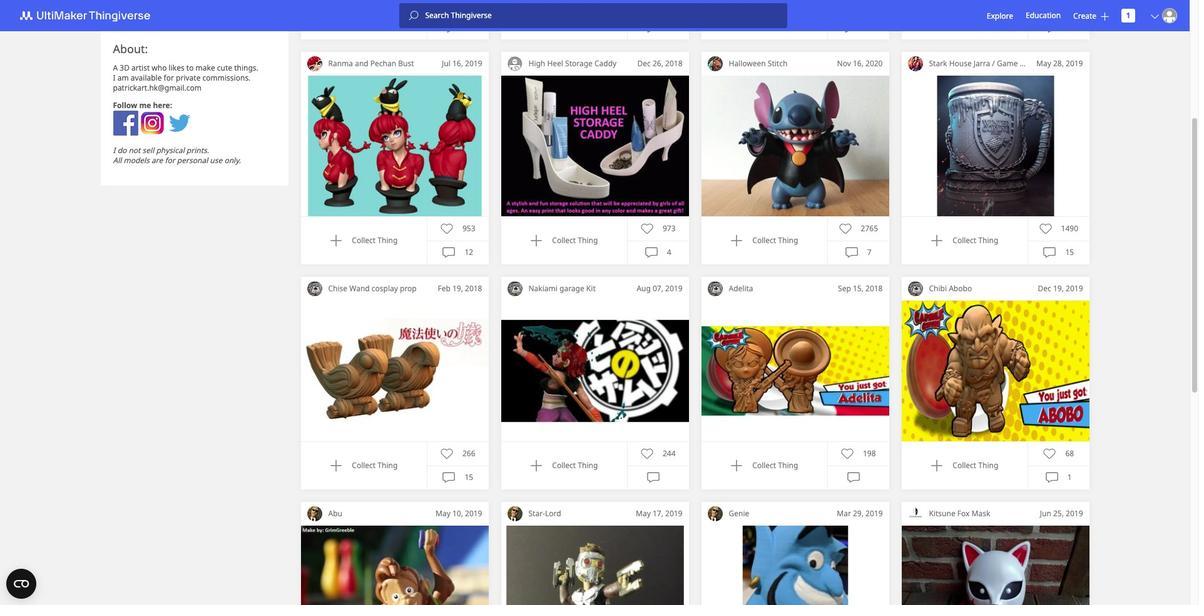 Task type: vqa. For each thing, say whether or not it's contained in the screenshot.
Collect Thing for 68
yes



Task type: locate. For each thing, give the bounding box(es) containing it.
dec down 1490 link
[[1038, 284, 1052, 294]]

and
[[355, 58, 369, 69]]

0 vertical spatial 15 link
[[1044, 247, 1074, 259]]

0 vertical spatial for
[[164, 73, 174, 83]]

add to collection image for 7
[[731, 235, 743, 247]]

2018 right 26,
[[665, 58, 683, 69]]

comment image down education
[[1046, 21, 1058, 34]]

add to collection image up the kitsune
[[931, 460, 944, 473]]

thing for 973
[[578, 235, 598, 246]]

1 right plusicon
[[1127, 10, 1131, 21]]

pechan
[[370, 58, 396, 69]]

15 down 1490
[[1066, 247, 1074, 258]]

1 19, from the left
[[453, 284, 463, 294]]

1 horizontal spatial 15 link
[[1044, 247, 1074, 259]]

nakiami
[[529, 284, 558, 294]]

who
[[152, 63, 167, 73]]

add to collection image for 15
[[330, 460, 343, 473]]

15,
[[853, 284, 864, 294]]

physical
[[156, 145, 185, 156]]

2 16, from the left
[[853, 58, 864, 69]]

comment image down the 68 link
[[1046, 472, 1058, 485]]

15 link down the 266 link
[[443, 472, 473, 485]]

adelita
[[729, 284, 753, 294]]

add to collection image for 15
[[931, 235, 944, 247]]

16, for jul
[[453, 58, 463, 69]]

15 link
[[1044, 247, 1074, 259], [443, 472, 473, 485]]

1 vertical spatial for
[[165, 155, 175, 166]]

15 for 1490
[[1066, 247, 1074, 258]]

collect thing for 244
[[552, 461, 598, 471]]

add to collection image for 4
[[530, 235, 543, 247]]

use
[[210, 155, 222, 166]]

4 link
[[645, 247, 672, 259]]

15
[[1066, 247, 1074, 258], [465, 473, 473, 483]]

1 vertical spatial 1
[[1068, 22, 1072, 33]]

collect thing link up lord
[[530, 460, 598, 473]]

jul
[[442, 58, 451, 69]]

thing card image for kitsune fox mask
[[902, 526, 1090, 606]]

may left 28,
[[1037, 58, 1052, 69]]

19, for dec
[[1054, 284, 1064, 294]]

avatar image
[[1162, 8, 1178, 23], [307, 56, 322, 71], [507, 56, 522, 71], [708, 56, 723, 71], [908, 56, 923, 71], [307, 282, 322, 297], [507, 282, 522, 297], [708, 282, 723, 297], [908, 282, 923, 297], [307, 507, 322, 522], [507, 507, 522, 522], [708, 507, 723, 522], [908, 507, 923, 522]]

2019 right 10,
[[465, 509, 482, 520]]

add to collection image up chise
[[330, 235, 343, 247]]

2019 right jul
[[465, 58, 482, 69]]

0 vertical spatial 15
[[1066, 247, 1074, 258]]

07,
[[653, 284, 664, 294]]

37
[[865, 22, 874, 33]]

0 horizontal spatial image image
[[113, 111, 138, 136]]

15 link for 266
[[443, 472, 473, 485]]

image image left me
[[113, 111, 138, 136]]

1 horizontal spatial dec
[[1038, 284, 1052, 294]]

here:
[[153, 100, 172, 111]]

3d
[[120, 63, 130, 73]]

1 horizontal spatial 16,
[[853, 58, 864, 69]]

1 vertical spatial 15 link
[[443, 472, 473, 485]]

comment image for dec 26, 2018
[[645, 247, 658, 259]]

0 horizontal spatial may
[[436, 509, 451, 520]]

comment image down 1490 link
[[1044, 247, 1056, 259]]

explore
[[987, 10, 1014, 21]]

collect thing for 68
[[953, 461, 999, 471]]

7
[[868, 247, 872, 258]]

like image up 3 link
[[641, 0, 654, 10]]

thing
[[378, 235, 398, 246], [578, 235, 598, 246], [778, 235, 798, 246], [979, 235, 999, 246], [378, 461, 398, 471], [578, 461, 598, 471], [778, 461, 798, 471], [979, 461, 999, 471]]

only.
[[224, 155, 241, 166]]

collect thing link up 'genie' on the bottom right
[[731, 460, 798, 473]]

2765
[[861, 223, 878, 234]]

1
[[1127, 10, 1131, 21], [1068, 22, 1072, 33], [1068, 473, 1072, 483]]

i
[[113, 73, 116, 83], [113, 145, 116, 156]]

i left do
[[113, 145, 116, 156]]

add to collection image up adelita
[[731, 235, 743, 247]]

15 down 266 at bottom
[[465, 473, 473, 483]]

collect thing link for 2765
[[731, 235, 798, 247]]

thing for 953
[[378, 235, 398, 246]]

collect thing link up fox
[[931, 460, 999, 473]]

0 horizontal spatial 19,
[[453, 284, 463, 294]]

1 link
[[1122, 9, 1136, 23], [1046, 21, 1072, 34], [1046, 472, 1072, 485]]

add to collection image for 1
[[931, 460, 944, 473]]

2 horizontal spatial like image
[[1040, 223, 1052, 235]]

collect thing link for 244
[[530, 460, 598, 473]]

stark house jarra / game of thrones
[[929, 58, 1058, 69]]

collect thing link for 973
[[530, 235, 598, 247]]

aug
[[637, 284, 651, 294]]

1 horizontal spatial add to collection image
[[530, 9, 543, 22]]

like image left 68
[[1044, 448, 1056, 461]]

am
[[117, 73, 129, 83]]

0 horizontal spatial 2018
[[465, 284, 482, 294]]

like image for 12
[[441, 223, 453, 235]]

like image left the 953
[[441, 223, 453, 235]]

17,
[[653, 509, 664, 520]]

may left 10,
[[436, 509, 451, 520]]

comment image
[[844, 21, 856, 34], [1046, 21, 1058, 34], [443, 247, 455, 259], [645, 247, 658, 259], [846, 247, 858, 259], [1044, 247, 1056, 259], [443, 472, 455, 485], [647, 472, 660, 485]]

2018 for feb 19, 2018
[[465, 284, 482, 294]]

image image up physical at the left top
[[167, 111, 192, 136]]

2019 for jun 25, 2019
[[1066, 509, 1083, 520]]

for right are
[[165, 155, 175, 166]]

for inside a 3d artist who likes to make cute things. i am available for private commissions. patrickart.hk@gmail.com
[[164, 73, 174, 83]]

avatar image for chise
[[307, 282, 322, 297]]

high
[[529, 58, 545, 69]]

19,
[[453, 284, 463, 294], [1054, 284, 1064, 294]]

add to collection image up high
[[530, 9, 543, 22]]

0 vertical spatial dec
[[638, 58, 651, 69]]

15 link down 1490 link
[[1044, 247, 1074, 259]]

2 link
[[445, 21, 471, 34]]

973
[[663, 223, 676, 234]]

comment image down 198 link
[[848, 472, 860, 485]]

2019 for may 10, 2019
[[465, 509, 482, 520]]

add to collection image up abu in the left bottom of the page
[[330, 460, 343, 473]]

like image for 1
[[1044, 448, 1056, 461]]

wand
[[349, 284, 370, 294]]

1 horizontal spatial image image
[[140, 111, 165, 136]]

ranma and pechan bust
[[328, 58, 414, 69]]

like image left the 2765
[[839, 223, 852, 235]]

2019 right 28,
[[1066, 58, 1083, 69]]

add to collection image up star-
[[530, 460, 543, 473]]

comment image down the 266 link
[[443, 472, 455, 485]]

avatar image for star-
[[507, 507, 522, 522]]

3 link
[[645, 21, 672, 34]]

3
[[667, 22, 672, 33]]

dec left 26,
[[638, 58, 651, 69]]

garage
[[560, 284, 585, 294]]

comment image left 12
[[443, 247, 455, 259]]

244 link
[[641, 448, 676, 461]]

add to collection image up 'genie' on the bottom right
[[731, 460, 743, 473]]

for left private at the left top of the page
[[164, 73, 174, 83]]

thing card image for nakiami garage kit
[[501, 301, 689, 442]]

avatar image for chibi
[[908, 282, 923, 297]]

2018 right the 15,
[[866, 284, 883, 294]]

2019 right 25,
[[1066, 509, 1083, 520]]

nov
[[837, 58, 851, 69]]

bust
[[398, 58, 414, 69]]

kit
[[586, 284, 596, 294]]

for
[[164, 73, 174, 83], [165, 155, 175, 166]]

1 horizontal spatial like image
[[841, 448, 854, 461]]

nov 16, 2020
[[837, 58, 883, 69]]

collect thing for 1490
[[953, 235, 999, 246]]

dec
[[638, 58, 651, 69], [1038, 284, 1052, 294]]

0 horizontal spatial 15
[[465, 473, 473, 483]]

2019 for jul 16, 2019
[[465, 58, 482, 69]]

open widget image
[[6, 570, 36, 600]]

storage
[[565, 58, 593, 69]]

collect thing
[[352, 235, 398, 246], [552, 235, 598, 246], [753, 235, 798, 246], [953, 235, 999, 246], [352, 461, 398, 471], [552, 461, 598, 471], [753, 461, 798, 471], [953, 461, 999, 471]]

244
[[663, 449, 676, 459]]

comment image for 2
[[445, 21, 458, 34]]

2 horizontal spatial may
[[1037, 58, 1052, 69]]

add to collection image for 3
[[530, 9, 543, 22]]

comment image
[[445, 21, 458, 34], [645, 21, 658, 34], [848, 472, 860, 485], [1046, 472, 1058, 485]]

feb 19, 2018
[[438, 284, 482, 294]]

thing for 1490
[[979, 235, 999, 246]]

2 horizontal spatial 2018
[[866, 284, 883, 294]]

19, down 1490 link
[[1054, 284, 1064, 294]]

/
[[992, 58, 995, 69]]

add to collection image
[[530, 9, 543, 22], [330, 460, 343, 473], [931, 460, 944, 473]]

i left am
[[113, 73, 116, 83]]

0 horizontal spatial 16,
[[453, 58, 463, 69]]

198
[[863, 449, 876, 459]]

2 horizontal spatial image image
[[167, 111, 192, 136]]

jul 16, 2019
[[442, 58, 482, 69]]

chise wand cosplay prop
[[328, 284, 417, 294]]

collect for 953
[[352, 235, 376, 246]]

15 link for 1490
[[1044, 247, 1074, 259]]

2019 right the 29,
[[866, 509, 883, 520]]

1 horizontal spatial 2018
[[665, 58, 683, 69]]

2019 for dec 19, 2019
[[1066, 284, 1083, 294]]

comment image left 4
[[645, 247, 658, 259]]

1 i from the top
[[113, 73, 116, 83]]

16, right the "nov"
[[853, 58, 864, 69]]

thing card image for stark house jarra / game of thrones
[[902, 76, 1090, 217]]

2 vertical spatial 1
[[1068, 473, 1072, 483]]

thing card image for abu
[[301, 526, 489, 606]]

collect thing link for 953
[[330, 235, 398, 247]]

collect for 68
[[953, 461, 977, 471]]

search control image
[[409, 11, 419, 21]]

2 i from the top
[[113, 145, 116, 156]]

comment image left 3
[[645, 21, 658, 34]]

stark
[[929, 58, 947, 69]]

1 vertical spatial i
[[113, 145, 116, 156]]

19, right feb
[[453, 284, 463, 294]]

me
[[139, 100, 151, 111]]

may for may 17, 2019
[[636, 509, 651, 520]]

comment image left 7
[[846, 247, 858, 259]]

like image left 266 at bottom
[[441, 448, 453, 461]]

like image up 2 link
[[441, 0, 453, 10]]

a 3d artist who likes to make cute things. i am available for private commissions. patrickart.hk@gmail.com
[[113, 63, 258, 93]]

follow
[[113, 100, 137, 111]]

collect thing link up abobo
[[931, 235, 999, 247]]

image image
[[113, 111, 138, 136], [140, 111, 165, 136], [167, 111, 192, 136]]

collect for 2765
[[753, 235, 776, 246]]

collect thing link up abu in the left bottom of the page
[[330, 460, 398, 473]]

add to collection image up halloween on the right
[[731, 9, 743, 22]]

0 vertical spatial i
[[113, 73, 116, 83]]

1 vertical spatial dec
[[1038, 284, 1052, 294]]

1 horizontal spatial 19,
[[1054, 284, 1064, 294]]

caddy
[[595, 58, 617, 69]]

add to collection image up chibi
[[931, 235, 944, 247]]

1 down 68
[[1068, 473, 1072, 483]]

1 horizontal spatial may
[[636, 509, 651, 520]]

comment image left 2
[[445, 21, 458, 34]]

education
[[1026, 10, 1061, 21]]

jun 25, 2019
[[1040, 509, 1083, 520]]

are
[[152, 155, 163, 166]]

create
[[1074, 10, 1097, 21]]

like image for 15
[[441, 448, 453, 461]]

add to collection image up 'nakiami'
[[530, 235, 543, 247]]

like image
[[1040, 223, 1052, 235], [641, 448, 654, 461], [841, 448, 854, 461]]

thing card image for chibi abobo
[[902, 301, 1090, 442]]

halloween
[[729, 58, 766, 69]]

1 for comment image under education
[[1068, 22, 1072, 33]]

2019
[[465, 58, 482, 69], [1066, 58, 1083, 69], [665, 284, 683, 294], [1066, 284, 1083, 294], [465, 509, 482, 520], [665, 509, 683, 520], [866, 509, 883, 520], [1066, 509, 1083, 520]]

2019 right 17,
[[665, 509, 683, 520]]

thing card image
[[301, 76, 489, 217], [501, 76, 689, 217], [701, 76, 889, 217], [902, 76, 1090, 217], [301, 301, 489, 442], [501, 301, 689, 442], [701, 301, 889, 442], [902, 301, 1090, 442], [301, 526, 489, 606], [501, 526, 689, 606], [701, 526, 889, 606], [902, 526, 1090, 606]]

like image left 1490
[[1040, 223, 1052, 235]]

may left 17,
[[636, 509, 651, 520]]

1 vertical spatial 15
[[465, 473, 473, 483]]

2019 right 07,
[[665, 284, 683, 294]]

collect thing link up wand
[[330, 235, 398, 247]]

28,
[[1054, 58, 1064, 69]]

16, right jul
[[453, 58, 463, 69]]

like image left 244
[[641, 448, 654, 461]]

2 horizontal spatial add to collection image
[[931, 460, 944, 473]]

2018 for sep 15, 2018
[[866, 284, 883, 294]]

add to collection image for 12
[[330, 235, 343, 247]]

like image
[[441, 0, 453, 10], [641, 0, 654, 10], [441, 223, 453, 235], [641, 223, 654, 235], [839, 223, 852, 235], [441, 448, 453, 461], [1044, 448, 1056, 461]]

add to collection image
[[731, 9, 743, 22], [330, 235, 343, 247], [530, 235, 543, 247], [731, 235, 743, 247], [931, 235, 944, 247], [530, 460, 543, 473], [731, 460, 743, 473]]

2765 link
[[839, 223, 878, 235]]

198 link
[[841, 448, 876, 461]]

2 image image from the left
[[140, 111, 165, 136]]

0 horizontal spatial add to collection image
[[330, 460, 343, 473]]

0 horizontal spatial 15 link
[[443, 472, 473, 485]]

comment image for jul 16, 2019
[[443, 247, 455, 259]]

like image left 198
[[841, 448, 854, 461]]

953 link
[[441, 223, 476, 235]]

halloween stitch
[[729, 58, 788, 69]]

0 horizontal spatial dec
[[638, 58, 651, 69]]

1 16, from the left
[[453, 58, 463, 69]]

prop
[[400, 284, 417, 294]]

2019 down 1490
[[1066, 284, 1083, 294]]

0 horizontal spatial like image
[[641, 448, 654, 461]]

comment image down '244' link
[[647, 472, 660, 485]]

1 right education link
[[1068, 22, 1072, 33]]

avatar image for stark
[[908, 56, 923, 71]]

2018 right feb
[[465, 284, 482, 294]]

image image up the sell
[[140, 111, 165, 136]]

collect thing link
[[330, 235, 398, 247], [530, 235, 598, 247], [731, 235, 798, 247], [931, 235, 999, 247], [330, 460, 398, 473], [530, 460, 598, 473], [731, 460, 798, 473], [931, 460, 999, 473]]

collect for 973
[[552, 235, 576, 246]]

collect thing link up nakiami garage kit
[[530, 235, 598, 247]]

1 horizontal spatial 15
[[1066, 247, 1074, 258]]

2 19, from the left
[[1054, 284, 1064, 294]]

collect thing link up adelita
[[731, 235, 798, 247]]

like image left 973
[[641, 223, 654, 235]]

collect thing for 953
[[352, 235, 398, 246]]



Task type: describe. For each thing, give the bounding box(es) containing it.
thing for 2765
[[778, 235, 798, 246]]

Search Thingiverse text field
[[419, 11, 788, 21]]

collect thing link for 1490
[[931, 235, 999, 247]]

feb
[[438, 284, 451, 294]]

comment image for feb 19, 2018
[[443, 472, 455, 485]]

1 image image from the left
[[113, 111, 138, 136]]

do
[[117, 145, 127, 156]]

prints.
[[186, 145, 209, 156]]

collect thing link for 266
[[330, 460, 398, 473]]

collect thing for 266
[[352, 461, 398, 471]]

thing card image for chise wand cosplay prop
[[301, 301, 489, 442]]

avatar image for ranma
[[307, 56, 322, 71]]

like image for 198
[[841, 448, 854, 461]]

lord
[[545, 509, 561, 520]]

dec for dec 19, 2019
[[1038, 284, 1052, 294]]

abu
[[328, 509, 342, 520]]

sell
[[142, 145, 154, 156]]

sep 15, 2018
[[838, 284, 883, 294]]

2019 for may 17, 2019
[[665, 509, 683, 520]]

dec 19, 2019
[[1038, 284, 1083, 294]]

7 link
[[846, 247, 872, 259]]

collect thing for 973
[[552, 235, 598, 246]]

thing card image for star-lord
[[501, 526, 689, 606]]

2019 for may 28, 2019
[[1066, 58, 1083, 69]]

collect thing for 198
[[753, 461, 798, 471]]

thing card image for genie
[[701, 526, 889, 606]]

i inside the "i do not sell physical prints. all models are for personal use only."
[[113, 145, 116, 156]]

2018 for dec 26, 2018
[[665, 58, 683, 69]]

thing for 244
[[578, 461, 598, 471]]

for inside the "i do not sell physical prints. all models are for personal use only."
[[165, 155, 175, 166]]

15 for 266
[[465, 473, 473, 483]]

private
[[176, 73, 201, 83]]

star-
[[529, 509, 545, 520]]

3 image image from the left
[[167, 111, 192, 136]]

1 link down the 68 link
[[1046, 472, 1072, 485]]

may 10, 2019
[[436, 509, 482, 520]]

available
[[131, 73, 162, 83]]

12
[[465, 247, 473, 258]]

genie
[[729, 509, 750, 520]]

may 17, 2019
[[636, 509, 683, 520]]

1 link right plusicon
[[1122, 9, 1136, 23]]

aug 07, 2019
[[637, 284, 683, 294]]

collect thing link for 68
[[931, 460, 999, 473]]

fox
[[958, 509, 970, 520]]

1490 link
[[1040, 223, 1079, 235]]

chibi
[[929, 284, 947, 294]]

about:
[[113, 41, 148, 56]]

thing for 68
[[979, 461, 999, 471]]

973 link
[[641, 223, 676, 235]]

comment image left the 37
[[844, 21, 856, 34]]

comment image for aug 07, 2019
[[647, 472, 660, 485]]

12 link
[[443, 247, 473, 259]]

may for may 28, 2019
[[1037, 58, 1052, 69]]

16, for nov
[[853, 58, 864, 69]]

collect for 266
[[352, 461, 376, 471]]

dec 26, 2018
[[638, 58, 683, 69]]

chibi abobo
[[929, 284, 972, 294]]

a
[[113, 63, 118, 73]]

not
[[129, 145, 141, 156]]

thing card image for halloween stitch
[[701, 76, 889, 217]]

2019 for aug 07, 2019
[[665, 284, 683, 294]]

create button
[[1074, 10, 1109, 21]]

avatar image for halloween
[[708, 56, 723, 71]]

1490
[[1061, 223, 1079, 234]]

commissions.
[[203, 73, 251, 83]]

68 link
[[1044, 448, 1074, 461]]

like image for 4
[[641, 223, 654, 235]]

avatar image for nakiami
[[507, 282, 522, 297]]

abobo
[[949, 284, 972, 294]]

cosplay
[[372, 284, 398, 294]]

thing card image for adelita
[[701, 301, 889, 442]]

thrones
[[1029, 58, 1058, 69]]

collect thing link for 198
[[731, 460, 798, 473]]

makerbot logo image
[[13, 8, 165, 23]]

collect for 1490
[[953, 235, 977, 246]]

thing for 266
[[378, 461, 398, 471]]

i inside a 3d artist who likes to make cute things. i am available for private commissions. patrickart.hk@gmail.com
[[113, 73, 116, 83]]

nakiami garage kit
[[529, 284, 596, 294]]

add to collection image for 37
[[731, 9, 743, 22]]

i do not sell physical prints. all models are for personal use only.
[[113, 145, 241, 166]]

kitsune fox mask
[[929, 509, 991, 520]]

chise
[[328, 284, 348, 294]]

37 link
[[844, 21, 874, 34]]

avatar image for kitsune
[[908, 507, 923, 522]]

education link
[[1026, 9, 1061, 23]]

like image for 244
[[641, 448, 654, 461]]

artist
[[131, 63, 150, 73]]

cute
[[217, 63, 232, 73]]

comment image for 1
[[1046, 472, 1058, 485]]

thing card image for high heel storage caddy
[[501, 76, 689, 217]]

personal
[[177, 155, 208, 166]]

avatar image for high
[[507, 56, 522, 71]]

1 for comment icon related to 1
[[1068, 473, 1072, 483]]

thing card image for ranma and pechan bust
[[301, 76, 489, 217]]

like image for 3
[[641, 0, 654, 10]]

collect for 198
[[753, 461, 776, 471]]

collect thing for 2765
[[753, 235, 798, 246]]

plusicon image
[[1101, 12, 1109, 20]]

thing for 198
[[778, 461, 798, 471]]

dec for dec 26, 2018
[[638, 58, 651, 69]]

follow me here:
[[113, 100, 172, 111]]

star-lord
[[529, 509, 561, 520]]

things.
[[234, 63, 258, 73]]

may 28, 2019
[[1037, 58, 1083, 69]]

26,
[[653, 58, 664, 69]]

ranma
[[328, 58, 353, 69]]

2
[[467, 22, 471, 33]]

comment image for 3
[[645, 21, 658, 34]]

4
[[667, 247, 672, 258]]

29,
[[853, 509, 864, 520]]

likes
[[169, 63, 184, 73]]

may for may 10, 2019
[[436, 509, 451, 520]]

25,
[[1054, 509, 1064, 520]]

like image for 1490
[[1040, 223, 1052, 235]]

to
[[186, 63, 194, 73]]

19, for feb
[[453, 284, 463, 294]]

high heel storage caddy
[[529, 58, 617, 69]]

2019 for mar 29, 2019
[[866, 509, 883, 520]]

mask
[[972, 509, 991, 520]]

of
[[1020, 58, 1027, 69]]

0 vertical spatial 1
[[1127, 10, 1131, 21]]

10,
[[453, 509, 463, 520]]

like image for 7
[[839, 223, 852, 235]]

models
[[124, 155, 150, 166]]

comment image for may 28, 2019
[[1044, 247, 1056, 259]]

make
[[196, 63, 215, 73]]

comment image for nov 16, 2020
[[846, 247, 858, 259]]

house
[[949, 58, 972, 69]]

collect for 244
[[552, 461, 576, 471]]

1 link down education
[[1046, 21, 1072, 34]]

2020
[[866, 58, 883, 69]]

like image for 2
[[441, 0, 453, 10]]



